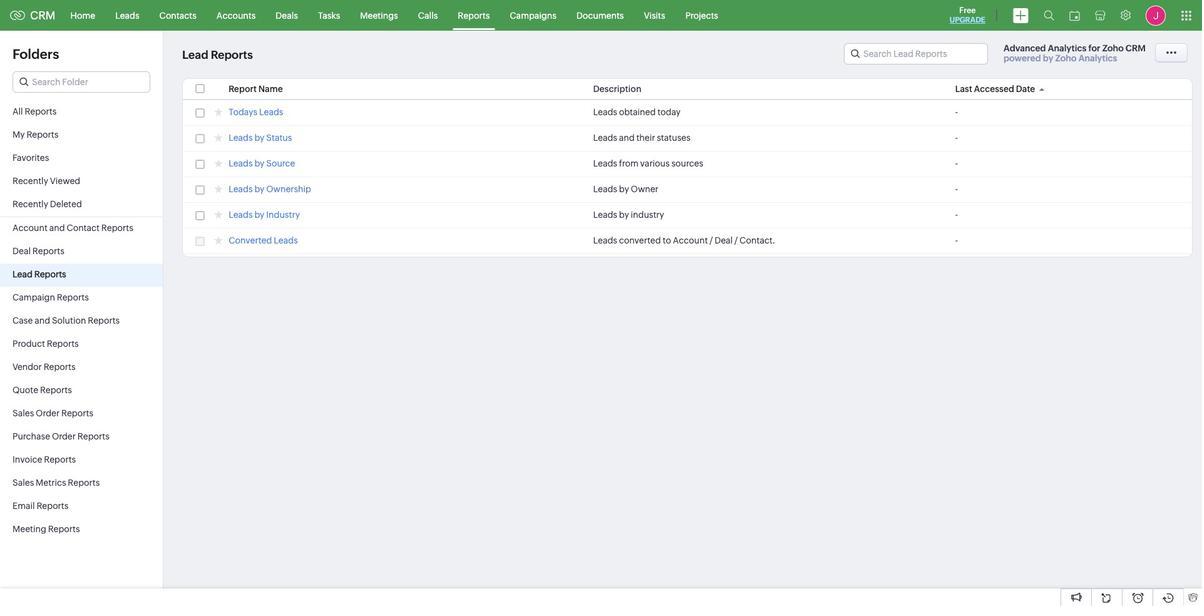 Task type: describe. For each thing, give the bounding box(es) containing it.
calls
[[418, 10, 438, 20]]

calendar image
[[1070, 10, 1081, 20]]

email
[[13, 501, 35, 511]]

visits
[[644, 10, 666, 20]]

1 vertical spatial lead
[[13, 269, 32, 279]]

tasks link
[[308, 0, 350, 30]]

quote reports link
[[0, 380, 163, 403]]

by for leads by status
[[255, 133, 265, 143]]

leads by industry link
[[229, 210, 300, 222]]

sales for sales order reports
[[13, 408, 34, 418]]

- for leads from various sources
[[956, 158, 958, 168]]

converted leads
[[229, 236, 298, 246]]

for
[[1089, 43, 1101, 53]]

projects
[[686, 10, 719, 20]]

vendor reports
[[13, 362, 76, 372]]

reports down email reports link
[[48, 524, 80, 534]]

0 horizontal spatial account
[[13, 223, 48, 233]]

today
[[658, 107, 681, 117]]

reports down account and contact reports at left top
[[32, 246, 64, 256]]

advanced
[[1004, 43, 1046, 53]]

sales metrics reports
[[13, 478, 100, 488]]

reports down invoice reports link
[[68, 478, 100, 488]]

search image
[[1044, 10, 1055, 21]]

deal inside deal reports link
[[13, 246, 31, 256]]

Search Lead Reports text field
[[845, 44, 988, 64]]

contact
[[67, 223, 100, 233]]

analytics down calendar icon
[[1079, 53, 1118, 63]]

leads for leads by status
[[229, 133, 253, 143]]

deals link
[[266, 0, 308, 30]]

home link
[[61, 0, 105, 30]]

reports down quote reports link
[[61, 408, 93, 418]]

visits link
[[634, 0, 676, 30]]

leads for leads from various sources
[[593, 158, 618, 168]]

leads and their statuses
[[593, 133, 691, 143]]

advanced analytics for zoho crm powered by zoho analytics
[[1004, 43, 1146, 63]]

lead reports link
[[0, 264, 163, 287]]

description
[[593, 84, 642, 94]]

recently viewed
[[13, 176, 80, 186]]

purchase
[[13, 432, 50, 442]]

1 / from the left
[[710, 236, 713, 246]]

recently for recently viewed
[[13, 176, 48, 186]]

converted
[[619, 236, 661, 246]]

upgrade
[[950, 16, 986, 24]]

and for account
[[49, 223, 65, 233]]

all reports link
[[0, 101, 163, 124]]

- for leads converted to account / deal / contact.
[[956, 236, 958, 246]]

order for purchase
[[52, 432, 76, 442]]

campaigns
[[510, 10, 557, 20]]

report name
[[229, 84, 283, 94]]

case and solution reports link
[[0, 310, 163, 333]]

reports link
[[448, 0, 500, 30]]

from
[[619, 158, 639, 168]]

reports right all
[[25, 106, 57, 117]]

profile element
[[1139, 0, 1174, 30]]

meetings
[[360, 10, 398, 20]]

leads by ownership link
[[229, 184, 311, 196]]

my reports
[[13, 130, 58, 140]]

contacts link
[[149, 0, 207, 30]]

reports down case and solution reports
[[47, 339, 79, 349]]

leads for leads converted to account / deal / contact.
[[593, 236, 618, 246]]

free
[[960, 6, 976, 15]]

contacts
[[159, 10, 197, 20]]

by inside advanced analytics for zoho crm powered by zoho analytics
[[1043, 53, 1054, 63]]

leads for leads by owner
[[593, 184, 618, 194]]

case
[[13, 316, 33, 326]]

leads from various sources
[[593, 158, 704, 168]]

by for leads by owner
[[619, 184, 629, 194]]

leads for leads by source
[[229, 158, 253, 168]]

last accessed date
[[956, 84, 1036, 94]]

account and contact reports link
[[0, 217, 163, 241]]

reports up sales order reports
[[40, 385, 72, 395]]

reports down sales order reports link
[[78, 432, 109, 442]]

- for leads by owner
[[956, 184, 958, 194]]

leads down industry
[[274, 236, 298, 246]]

reports down product reports
[[44, 362, 76, 372]]

status
[[266, 133, 292, 143]]

documents
[[577, 10, 624, 20]]

create menu image
[[1014, 8, 1029, 23]]

deals
[[276, 10, 298, 20]]

todays
[[229, 107, 258, 117]]

to
[[663, 236, 671, 246]]

0 vertical spatial lead
[[182, 48, 209, 62]]

leads for leads by ownership
[[229, 184, 253, 194]]

email reports
[[13, 501, 69, 511]]

favorites
[[13, 153, 49, 163]]

folders
[[13, 46, 59, 62]]

by for leads by source
[[255, 158, 265, 168]]

leads by source link
[[229, 158, 295, 170]]

reports up the report
[[211, 48, 253, 62]]

ownership
[[266, 184, 311, 194]]

purchase order reports link
[[0, 426, 163, 449]]

reports up 'solution'
[[57, 293, 89, 303]]

todays leads
[[229, 107, 283, 117]]

tasks
[[318, 10, 340, 20]]

meeting reports link
[[0, 519, 163, 542]]

leads for leads by industry
[[593, 210, 618, 220]]

crm link
[[10, 9, 55, 22]]

recently viewed link
[[0, 170, 163, 194]]

invoice reports
[[13, 455, 76, 465]]

my
[[13, 130, 25, 140]]

documents link
[[567, 0, 634, 30]]

vendor
[[13, 362, 42, 372]]

sales metrics reports link
[[0, 472, 163, 495]]

leads link
[[105, 0, 149, 30]]

converted leads link
[[229, 236, 298, 247]]

meetings link
[[350, 0, 408, 30]]

analytics left "for"
[[1048, 43, 1087, 53]]



Task type: vqa. For each thing, say whether or not it's contained in the screenshot.
Create Menu icon
yes



Task type: locate. For each thing, give the bounding box(es) containing it.
their
[[637, 133, 655, 143]]

1 vertical spatial order
[[52, 432, 76, 442]]

reports right my
[[27, 130, 58, 140]]

report
[[229, 84, 257, 94]]

recently down favorites
[[13, 176, 48, 186]]

leads up converted
[[229, 210, 253, 220]]

contact.
[[740, 236, 776, 246]]

2 / from the left
[[735, 236, 738, 246]]

home
[[71, 10, 95, 20]]

leads by status
[[229, 133, 292, 143]]

sources
[[672, 158, 704, 168]]

converted
[[229, 236, 272, 246]]

0 vertical spatial deal
[[715, 236, 733, 246]]

leads for leads by industry
[[229, 210, 253, 220]]

leads obtained today
[[593, 107, 681, 117]]

order for sales
[[36, 408, 60, 418]]

leads converted to account / deal / contact.
[[593, 236, 776, 246]]

3 - from the top
[[956, 158, 958, 168]]

leads by owner
[[593, 184, 659, 194]]

zoho left "for"
[[1056, 53, 1077, 63]]

deal up campaign
[[13, 246, 31, 256]]

0 horizontal spatial lead reports
[[13, 269, 66, 279]]

reports up the campaign reports
[[34, 269, 66, 279]]

5 - from the top
[[956, 210, 958, 220]]

0 horizontal spatial deal
[[13, 246, 31, 256]]

crm
[[30, 9, 55, 22], [1126, 43, 1146, 53]]

order inside sales order reports link
[[36, 408, 60, 418]]

0 vertical spatial order
[[36, 408, 60, 418]]

6 - from the top
[[956, 236, 958, 246]]

order inside purchase order reports link
[[52, 432, 76, 442]]

statuses
[[657, 133, 691, 143]]

search element
[[1037, 0, 1062, 31]]

product reports
[[13, 339, 79, 349]]

recently
[[13, 176, 48, 186], [13, 199, 48, 209]]

and
[[619, 133, 635, 143], [49, 223, 65, 233], [35, 316, 50, 326]]

free upgrade
[[950, 6, 986, 24]]

1 vertical spatial and
[[49, 223, 65, 233]]

by left status
[[255, 133, 265, 143]]

last
[[956, 84, 973, 94]]

leads down the name
[[259, 107, 283, 117]]

leads by industry
[[593, 210, 665, 220]]

deal
[[715, 236, 733, 246], [13, 246, 31, 256]]

1 recently from the top
[[13, 176, 48, 186]]

and right case
[[35, 316, 50, 326]]

by for leads by industry
[[255, 210, 265, 220]]

lead reports
[[182, 48, 253, 62], [13, 269, 66, 279]]

0 vertical spatial account
[[13, 223, 48, 233]]

0 vertical spatial and
[[619, 133, 635, 143]]

deleted
[[50, 199, 82, 209]]

/ left contact.
[[735, 236, 738, 246]]

1 vertical spatial deal
[[13, 246, 31, 256]]

accounts link
[[207, 0, 266, 30]]

leads right home
[[115, 10, 139, 20]]

2 recently from the top
[[13, 199, 48, 209]]

lead up campaign
[[13, 269, 32, 279]]

leads for leads and their statuses
[[593, 133, 618, 143]]

by left owner
[[619, 184, 629, 194]]

product
[[13, 339, 45, 349]]

1 horizontal spatial account
[[673, 236, 708, 246]]

deal left contact.
[[715, 236, 733, 246]]

account and contact reports
[[13, 223, 133, 233]]

reports down campaign reports link
[[88, 316, 120, 326]]

- for leads obtained today
[[956, 107, 958, 117]]

1 horizontal spatial deal
[[715, 236, 733, 246]]

1 sales from the top
[[13, 408, 34, 418]]

accessed
[[974, 84, 1015, 94]]

order
[[36, 408, 60, 418], [52, 432, 76, 442]]

leads by industry
[[229, 210, 300, 220]]

lead reports down deal reports
[[13, 269, 66, 279]]

all reports
[[13, 106, 57, 117]]

calls link
[[408, 0, 448, 30]]

leads down leads by owner
[[593, 210, 618, 220]]

name
[[259, 84, 283, 94]]

lead reports up the report
[[182, 48, 253, 62]]

metrics
[[36, 478, 66, 488]]

leads inside 'link'
[[229, 133, 253, 143]]

reports right 'contact'
[[101, 223, 133, 233]]

sales for sales metrics reports
[[13, 478, 34, 488]]

1 vertical spatial sales
[[13, 478, 34, 488]]

analytics
[[1048, 43, 1087, 53], [1079, 53, 1118, 63]]

leads left from
[[593, 158, 618, 168]]

1 horizontal spatial zoho
[[1103, 43, 1124, 53]]

order down sales order reports
[[52, 432, 76, 442]]

order down quote reports on the left of page
[[36, 408, 60, 418]]

my reports link
[[0, 124, 163, 147]]

1 horizontal spatial lead
[[182, 48, 209, 62]]

account right to in the right of the page
[[673, 236, 708, 246]]

zoho right "for"
[[1103, 43, 1124, 53]]

campaign
[[13, 293, 55, 303]]

leads for leads obtained today
[[593, 107, 618, 117]]

favorites link
[[0, 147, 163, 170]]

/ right to in the right of the page
[[710, 236, 713, 246]]

leads left their
[[593, 133, 618, 143]]

0 horizontal spatial crm
[[30, 9, 55, 22]]

by right powered at the top right of page
[[1043, 53, 1054, 63]]

leads down leads by source link
[[229, 184, 253, 194]]

quote
[[13, 385, 38, 395]]

- for leads by industry
[[956, 210, 958, 220]]

Search Folder text field
[[13, 72, 150, 92]]

quote reports
[[13, 385, 72, 395]]

lead down contacts link
[[182, 48, 209, 62]]

1 horizontal spatial lead reports
[[182, 48, 253, 62]]

leads down "leads by status" 'link'
[[229, 158, 253, 168]]

leads left converted
[[593, 236, 618, 246]]

crm down profile icon
[[1126, 43, 1146, 53]]

source
[[266, 158, 295, 168]]

leads by ownership
[[229, 184, 311, 194]]

profile image
[[1146, 5, 1166, 25]]

1 horizontal spatial /
[[735, 236, 738, 246]]

crm inside advanced analytics for zoho crm powered by zoho analytics
[[1126, 43, 1146, 53]]

by down leads by source link
[[255, 184, 265, 194]]

and left their
[[619, 133, 635, 143]]

account
[[13, 223, 48, 233], [673, 236, 708, 246]]

4 - from the top
[[956, 184, 958, 194]]

deal reports
[[13, 246, 64, 256]]

reports right calls
[[458, 10, 490, 20]]

leads up leads by industry
[[593, 184, 618, 194]]

reports down purchase order reports
[[44, 455, 76, 465]]

product reports link
[[0, 333, 163, 356]]

by inside 'link'
[[255, 133, 265, 143]]

leads by status link
[[229, 133, 292, 145]]

campaign reports link
[[0, 287, 163, 310]]

sales order reports link
[[0, 403, 163, 426]]

0 horizontal spatial lead
[[13, 269, 32, 279]]

1 - from the top
[[956, 107, 958, 117]]

recently for recently deleted
[[13, 199, 48, 209]]

by left the industry
[[619, 210, 629, 220]]

account up deal reports
[[13, 223, 48, 233]]

meeting
[[13, 524, 46, 534]]

purchase order reports
[[13, 432, 109, 442]]

recently deleted
[[13, 199, 82, 209]]

2 sales from the top
[[13, 478, 34, 488]]

campaigns link
[[500, 0, 567, 30]]

0 vertical spatial crm
[[30, 9, 55, 22]]

by for leads by industry
[[619, 210, 629, 220]]

sales down quote at the left
[[13, 408, 34, 418]]

by left the source
[[255, 158, 265, 168]]

1 horizontal spatial crm
[[1126, 43, 1146, 53]]

0 vertical spatial recently
[[13, 176, 48, 186]]

by left industry
[[255, 210, 265, 220]]

industry
[[266, 210, 300, 220]]

0 vertical spatial sales
[[13, 408, 34, 418]]

powered
[[1004, 53, 1042, 63]]

by for leads by ownership
[[255, 184, 265, 194]]

0 horizontal spatial /
[[710, 236, 713, 246]]

2 - from the top
[[956, 133, 958, 143]]

leads down description
[[593, 107, 618, 117]]

campaign reports
[[13, 293, 89, 303]]

case and solution reports
[[13, 316, 120, 326]]

1 vertical spatial account
[[673, 236, 708, 246]]

date
[[1016, 84, 1036, 94]]

deal reports link
[[0, 241, 163, 264]]

owner
[[631, 184, 659, 194]]

1 vertical spatial recently
[[13, 199, 48, 209]]

2 vertical spatial and
[[35, 316, 50, 326]]

zoho
[[1103, 43, 1124, 53], [1056, 53, 1077, 63]]

leads by source
[[229, 158, 295, 168]]

and for case
[[35, 316, 50, 326]]

meeting reports
[[13, 524, 80, 534]]

recently inside 'link'
[[13, 199, 48, 209]]

recently down recently viewed
[[13, 199, 48, 209]]

1 vertical spatial crm
[[1126, 43, 1146, 53]]

create menu element
[[1006, 0, 1037, 30]]

1 vertical spatial lead reports
[[13, 269, 66, 279]]

- for leads and their statuses
[[956, 133, 958, 143]]

0 vertical spatial lead reports
[[182, 48, 253, 62]]

0 horizontal spatial zoho
[[1056, 53, 1077, 63]]

by
[[1043, 53, 1054, 63], [255, 133, 265, 143], [255, 158, 265, 168], [255, 184, 265, 194], [619, 184, 629, 194], [255, 210, 265, 220], [619, 210, 629, 220]]

and for leads
[[619, 133, 635, 143]]

todays leads link
[[229, 107, 283, 119]]

reports down metrics
[[37, 501, 69, 511]]

sales up email
[[13, 478, 34, 488]]

viewed
[[50, 176, 80, 186]]

crm up the folders
[[30, 9, 55, 22]]

recently deleted link
[[0, 194, 163, 217]]

projects link
[[676, 0, 729, 30]]

invoice reports link
[[0, 449, 163, 472]]

and down deleted
[[49, 223, 65, 233]]

obtained
[[619, 107, 656, 117]]

leads down "todays"
[[229, 133, 253, 143]]



